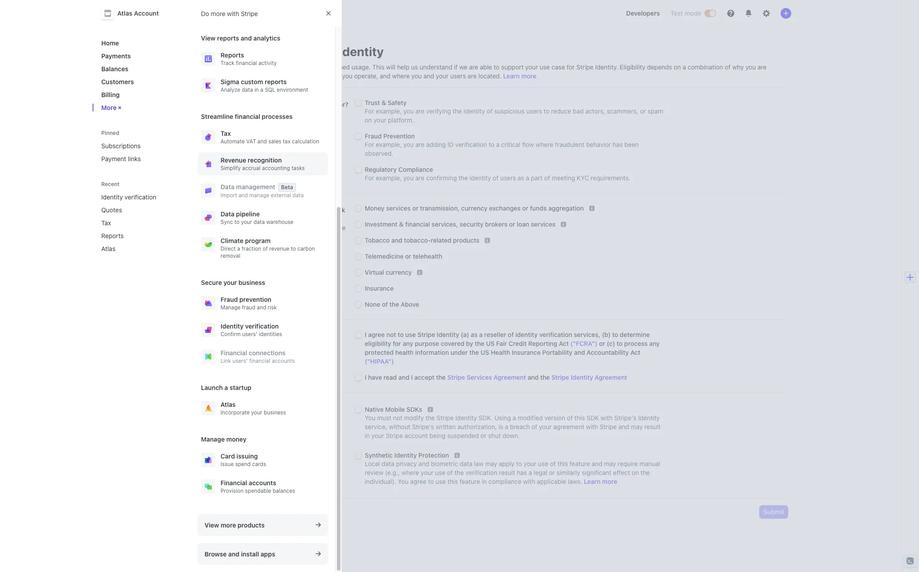 Task type: describe. For each thing, give the bounding box(es) containing it.
this for feature
[[558, 460, 568, 468]]

streamline financial processes element
[[198, 126, 328, 263]]

us inside i agree not to use stripe identity (a) as a reseller of identity verification services, (b) to determine eligibility for any purpose covered by the us fair credit reporting act
[[486, 340, 495, 347]]

users' for financial
[[233, 358, 248, 364]]

reports for reports track financial activity
[[221, 51, 244, 59]]

more
[[101, 104, 117, 111]]

planned
[[327, 63, 350, 71]]

questions
[[265, 63, 293, 71]]

applicable
[[537, 478, 567, 486]]

stripe up written
[[437, 414, 454, 422]]

removal
[[221, 253, 241, 259]]

are left the located.
[[468, 72, 477, 80]]

a inside climate program direct a fraction of revenue to carbon removal
[[237, 245, 240, 252]]

of down the 'biometric'
[[447, 469, 453, 477]]

you right why
[[746, 63, 756, 71]]

your inside trust & safety for example, you are verifying the identity of suspicious users to reduce bad actors, scammers, or spam on your platform.
[[374, 116, 387, 124]]

of left why
[[725, 63, 731, 71]]

for for fraud prevention
[[365, 141, 374, 148]]

you down us
[[412, 72, 422, 80]]

users inside please answer a few questions about your planned usage. this will help us understand if we are able to support your use case for stripe identity. eligibility depends on a combination of why you are looking to verify identities, the type of business you operate, and where you and your users are located.
[[451, 72, 466, 80]]

or inside trust & safety for example, you are verifying the identity of suspicious users to reduce bad actors, scammers, or spam on your platform.
[[640, 107, 646, 115]]

a left startup
[[225, 384, 228, 392]]

& for investment
[[399, 221, 404, 228]]

identities
[[259, 331, 282, 338]]

your down understand
[[436, 72, 449, 80]]

your right "support"
[[526, 63, 538, 71]]

stripe right agreement
[[600, 423, 617, 431]]

processes
[[262, 113, 293, 120]]

1 horizontal spatial accept
[[415, 374, 435, 381]]

with right sdk at right bottom
[[601, 414, 613, 422]]

agree inside local data privacy and biometric data law may apply to your use of this feature and may require manual review (e.g., where your use of the verification result has a legal or similarly significant effect on the individual). you agree to use this feature in compliance with applicable laws.
[[410, 478, 427, 486]]

suspicious
[[495, 107, 525, 115]]

may inside certain restricted businesses may still be able to use stripe identity
[[300, 224, 312, 232]]

users inside trust & safety for example, you are verifying the identity of suspicious users to reduce bad actors, scammers, or spam on your platform.
[[527, 107, 542, 115]]

data inside data pipeline sync to your data warehouse
[[254, 219, 265, 225]]

manual
[[640, 460, 661, 468]]

with down sdk at right bottom
[[586, 423, 598, 431]]

please answer a few questions about your planned usage. this will help us understand if we are able to support your use case for stripe identity. eligibility depends on a combination of why you are looking to verify identities, the type of business you operate, and where you and your users are located.
[[205, 63, 767, 80]]

regulatory
[[365, 166, 397, 173]]

may up effect
[[605, 460, 616, 468]]

links
[[128, 155, 141, 163]]

users' for identity
[[242, 331, 258, 338]]

data down beta
[[293, 192, 304, 199]]

stripe left services
[[448, 374, 465, 381]]

1 agreement from the left
[[494, 374, 526, 381]]

or left funds
[[523, 204, 529, 212]]

verifying
[[426, 107, 451, 115]]

atlas for atlas account
[[117, 9, 133, 17]]

spend
[[235, 461, 251, 468]]

browse and install apps link
[[198, 543, 328, 565]]

act inside i agree not to use stripe identity (a) as a reseller of identity verification services, (b) to determine eligibility for any purpose covered by the us fair credit reporting act
[[559, 340, 569, 347]]

fair
[[497, 340, 507, 347]]

financial up vat on the top of page
[[235, 113, 260, 120]]

verification inside i agree not to use stripe identity (a) as a reseller of identity verification services, (b) to determine eligibility for any purpose covered by the us fair credit reporting act
[[540, 331, 573, 339]]

or down tobacco-
[[405, 253, 412, 260]]

mobile
[[385, 406, 405, 413]]

and left 'install'
[[228, 551, 240, 558]]

secure your business
[[201, 279, 265, 286]]

do you operate a
[[214, 206, 265, 214]]

a inside fraud prevention for example, you are adding id verification to a critical flow where fraudulent behavior has been observed.
[[497, 141, 500, 148]]

brokers
[[485, 221, 508, 228]]

mode
[[685, 9, 702, 17]]

without
[[389, 423, 411, 431]]

manage money element
[[198, 449, 328, 498]]

modified
[[518, 414, 543, 422]]

0 horizontal spatial services,
[[432, 221, 458, 228]]

reports inside sigma custom reports analyze data in a sql environment
[[265, 78, 287, 86]]

us inside or (c) to process any protected health information under the us health insurance portability and accountability act ("hipaa")
[[481, 349, 490, 356]]

the inside please answer a few questions about your planned usage. this will help us understand if we are able to support your use case for stripe identity. eligibility depends on a combination of why you are looking to verify identities, the type of business you operate, and where you and your users are located.
[[282, 72, 292, 80]]

manage inside fraud prevention manage fraud and risk
[[221, 304, 241, 311]]

protected
[[365, 349, 394, 356]]

be for used
[[312, 101, 319, 108]]

and right the "read"
[[399, 374, 410, 381]]

1 vertical spatial business
[[239, 279, 265, 286]]

secure
[[201, 279, 222, 286]]

has inside local data privacy and biometric data law may apply to your use of this feature and may require manual review (e.g., where your use of the verification result has a legal or similarly significant effect on the individual). you agree to use this feature in compliance with applicable laws.
[[517, 469, 527, 477]]

the left above
[[390, 301, 399, 308]]

the down the 'biometric'
[[455, 469, 464, 477]]

identity inside enable additional features to enhance your stripe identity integration.
[[233, 415, 256, 422]]

id
[[448, 141, 454, 148]]

i have read and i accept the stripe services agreement and the stripe identity agreement
[[365, 374, 628, 381]]

and up the telemedicine or telehealth
[[392, 237, 403, 244]]

answer
[[226, 63, 246, 71]]

do you accept our terms of service?
[[214, 333, 320, 340]]

your inside data pipeline sync to your data warehouse
[[241, 219, 252, 225]]

for inside i agree not to use stripe identity (a) as a reseller of identity verification services, (b) to determine eligibility for any purpose covered by the us fair credit reporting act
[[393, 340, 401, 347]]

home link
[[98, 36, 183, 50]]

get
[[205, 44, 226, 59]]

1 vertical spatial learn more
[[584, 478, 618, 486]]

may inside you must not modify the stripe identity sdk. using a modified version of this sdk with stripe's identity service, without stripe's written authorization, is a breach of your agreement with stripe and may result in your stripe account being suspended or shut down.
[[631, 423, 643, 431]]

stripe inside certain restricted businesses may still be able to use stripe identity
[[233, 233, 250, 241]]

for inside trust & safety for example, you are verifying the identity of suspicious users to reduce bad actors, scammers, or spam on your platform.
[[365, 107, 374, 115]]

browse
[[205, 551, 227, 558]]

0 horizontal spatial learn
[[504, 72, 520, 80]]

warehouse
[[266, 219, 294, 225]]

be for able
[[325, 224, 332, 232]]

fraud for for
[[365, 132, 382, 140]]

any inside or (c) to process any protected health information under the us health insurance portability and accountability act ("hipaa")
[[650, 340, 660, 347]]

are inside regulatory compliance for example, you are confirming the identity of users as a part of meeting kyc requirements.
[[416, 174, 425, 182]]

card
[[221, 453, 235, 460]]

please
[[205, 63, 224, 71]]

with up questions
[[273, 44, 299, 59]]

stripe inside enable additional features to enhance your stripe identity integration.
[[214, 415, 231, 422]]

data for data management
[[221, 183, 235, 191]]

identity down sql
[[254, 101, 276, 108]]

of up exchanges
[[493, 174, 499, 182]]

0 vertical spatial services
[[386, 204, 411, 212]]

with up view reports and analytics
[[227, 10, 239, 17]]

of right terms
[[288, 333, 294, 340]]

your up legal
[[524, 460, 537, 468]]

view reports and analytics element
[[198, 47, 328, 97]]

1 vertical spatial products
[[238, 522, 265, 529]]

has inside fraud prevention for example, you are adding id verification to a critical flow where fraudulent behavior has been observed.
[[613, 141, 623, 148]]

?
[[322, 206, 325, 214]]

eligibility
[[365, 340, 391, 347]]

atlas link
[[98, 241, 171, 256]]

money
[[226, 436, 247, 443]]

are right why
[[758, 63, 767, 71]]

may right law
[[486, 460, 498, 468]]

and down this
[[380, 72, 391, 80]]

the down portability
[[541, 374, 550, 381]]

view for view reports and analytics
[[201, 34, 216, 42]]

stripe inside i agree not to use stripe identity (a) as a reseller of identity verification services, (b) to determine eligibility for any purpose covered by the us fair credit reporting act
[[418, 331, 435, 339]]

similarly
[[557, 469, 581, 477]]

incorporate
[[221, 409, 250, 416]]

more up view reports and analytics
[[211, 10, 226, 17]]

1 vertical spatial manage
[[201, 436, 225, 443]]

are inside fraud prevention for example, you are adding id verification to a critical flow where fraudulent behavior has been observed.
[[416, 141, 425, 148]]

more down "support"
[[522, 72, 537, 80]]

of right 'part'
[[545, 174, 551, 182]]

recent element
[[92, 190, 190, 256]]

none of the above
[[365, 301, 420, 308]]

analyze
[[221, 86, 240, 93]]

manage money
[[201, 436, 247, 443]]

significant
[[582, 469, 612, 477]]

of inside i agree not to use stripe identity (a) as a reseller of identity verification services, (b) to determine eligibility for any purpose covered by the us fair credit reporting act
[[508, 331, 514, 339]]

are inside trust & safety for example, you are verifying the identity of suspicious users to reduce bad actors, scammers, or spam on your platform.
[[416, 107, 425, 115]]

launch a startup
[[201, 384, 252, 392]]

data up "(e.g.,"
[[382, 460, 395, 468]]

the down manual
[[641, 469, 650, 477]]

read
[[384, 374, 397, 381]]

check
[[327, 206, 345, 214]]

spam
[[648, 107, 664, 115]]

a right is
[[505, 423, 509, 431]]

reports for reports
[[101, 232, 124, 240]]

we
[[460, 63, 468, 71]]

1 horizontal spatial currency
[[462, 204, 488, 212]]

you inside you must not modify the stripe identity sdk. using a modified version of this sdk with stripe's identity service, without stripe's written authorization, is a breach of your agreement with stripe and may result in your stripe account being suspended or shut down.
[[365, 414, 376, 422]]

to inside climate program direct a fraction of revenue to carbon removal
[[291, 245, 296, 252]]

a right pipeline
[[260, 206, 264, 214]]

on inside please answer a few questions about your planned usage. this will help us understand if we are able to support your use case for stripe identity. eligibility depends on a combination of why you are looking to verify identities, the type of business you operate, and where you and your users are located.
[[674, 63, 681, 71]]

enhance
[[300, 406, 325, 413]]

0 vertical spatial products
[[453, 237, 480, 244]]

and down understand
[[424, 72, 435, 80]]

or left transmission,
[[413, 204, 419, 212]]

spendable
[[245, 488, 271, 494]]

verification inside identity verification confirm users' identities
[[245, 322, 279, 330]]

learn more link for require
[[584, 478, 618, 486]]

of down modified
[[532, 423, 538, 431]]

native
[[365, 406, 384, 413]]

will inside please answer a few questions about your planned usage. this will help us understand if we are able to support your use case for stripe identity. eligibility depends on a combination of why you are looking to verify identities, the type of business you operate, and where you and your users are located.
[[386, 63, 396, 71]]

for inside please answer a few questions about your planned usage. this will help us understand if we are able to support your use case for stripe identity. eligibility depends on a combination of why you are looking to verify identities, the type of business you operate, and where you and your users are located.
[[567, 63, 575, 71]]

or (c) to process any protected health information under the us health insurance portability and accountability act ("hipaa")
[[365, 340, 660, 365]]

and down or (c) to process any protected health information under the us health insurance portability and accountability act ("hipaa")
[[528, 374, 539, 381]]

and down protection on the bottom left of the page
[[419, 460, 430, 468]]

1 vertical spatial currency
[[386, 269, 412, 276]]

you down planned in the left top of the page
[[342, 72, 353, 80]]

and up started on the left of page
[[241, 34, 252, 42]]

stripe down portability
[[552, 374, 570, 381]]

and up "significant"
[[592, 460, 603, 468]]

identity verification link
[[98, 190, 171, 204]]

i for i have read and i accept the stripe services agreement and the stripe identity agreement
[[365, 374, 367, 381]]

fraudulent
[[555, 141, 585, 148]]

customers
[[101, 78, 134, 86]]

are right we
[[469, 63, 479, 71]]

test
[[671, 9, 684, 17]]

your right about
[[313, 63, 325, 71]]

0 horizontal spatial will
[[231, 101, 241, 108]]

for for regulatory compliance
[[365, 174, 374, 182]]

revenue
[[221, 156, 246, 164]]

telemedicine
[[365, 253, 404, 260]]

this for sdk
[[575, 414, 585, 422]]

test mode
[[671, 9, 702, 17]]

identity inside identity verification confirm users' identities
[[221, 322, 244, 330]]

in inside local data privacy and biometric data law may apply to your use of this feature and may require manual review (e.g., where your use of the verification result has a legal or similarly significant effect on the individual). you agree to use this feature in compliance with applicable laws.
[[482, 478, 487, 486]]

agree inside i agree not to use stripe identity (a) as a reseller of identity verification services, (b) to determine eligibility for any purpose covered by the us fair credit reporting act
[[368, 331, 385, 339]]

a up the "breach"
[[513, 414, 516, 422]]

and inside fraud prevention manage fraud and risk
[[257, 304, 266, 311]]

verification inside fraud prevention for example, you are adding id verification to a critical flow where fraudulent behavior has been observed.
[[456, 141, 487, 148]]

i right the "read"
[[411, 374, 413, 381]]

more down effect
[[603, 478, 618, 486]]

enable
[[214, 406, 234, 413]]

0 vertical spatial stripe's
[[615, 414, 637, 422]]

of right type
[[308, 72, 314, 80]]

as inside regulatory compliance for example, you are confirming the identity of users as a part of meeting kyc requirements.
[[518, 174, 525, 182]]

your down version
[[539, 423, 552, 431]]

local
[[365, 460, 380, 468]]

to right (b)
[[613, 331, 619, 339]]

payment links link
[[98, 151, 183, 166]]

example, for fraud
[[376, 141, 402, 148]]

a left combination
[[683, 63, 687, 71]]

identity inside trust & safety for example, you are verifying the identity of suspicious users to reduce bad actors, scammers, or spam on your platform.
[[464, 107, 485, 115]]

service,
[[365, 423, 388, 431]]

streamline
[[201, 113, 233, 120]]

1 horizontal spatial feature
[[570, 460, 590, 468]]

a inside local data privacy and biometric data law may apply to your use of this feature and may require manual review (e.g., where your use of the verification result has a legal or similarly significant effect on the individual). you agree to use this feature in compliance with applicable laws.
[[529, 469, 532, 477]]

you up sync
[[224, 206, 234, 214]]

1 horizontal spatial services
[[531, 221, 556, 228]]

fraction
[[242, 245, 261, 252]]

0 horizontal spatial stripe's
[[412, 423, 434, 431]]

+
[[116, 104, 125, 112]]

a inside sigma custom reports analyze data in a sql environment
[[261, 86, 264, 93]]

services, inside i agree not to use stripe identity (a) as a reseller of identity verification services, (b) to determine eligibility for any purpose covered by the us fair credit reporting act
[[574, 331, 601, 339]]

stripe right search
[[241, 10, 258, 17]]

0 horizontal spatial insurance
[[365, 285, 394, 292]]

i agree not to use stripe identity (a) as a reseller of identity verification services, (b) to determine eligibility for any purpose covered by the us fair credit reporting act
[[365, 331, 650, 347]]

you inside local data privacy and biometric data law may apply to your use of this feature and may require manual review (e.g., where your use of the verification result has a legal or similarly significant effect on the individual). you agree to use this feature in compliance with applicable laws.
[[398, 478, 409, 486]]

the inside trust & safety for example, you are verifying the identity of suspicious users to reduce bad actors, scammers, or spam on your platform.
[[453, 107, 462, 115]]

analytics
[[254, 34, 281, 42]]

1 vertical spatial learn
[[584, 478, 601, 486]]

i for i agree not to use stripe identity (a) as a reseller of identity verification services, (b) to determine eligibility for any purpose covered by the us fair credit reporting act
[[365, 331, 367, 339]]

(e.g.,
[[385, 469, 400, 477]]

the inside or (c) to process any protected health information under the us health insurance portability and accountability act ("hipaa")
[[470, 349, 479, 356]]

activity
[[259, 60, 277, 66]]

the up streamline financial processes
[[242, 101, 252, 108]]

atlas for atlas incorporate your business
[[221, 401, 236, 408]]

portability
[[543, 349, 573, 356]]

startup
[[230, 384, 252, 392]]

pinned
[[101, 130, 119, 136]]

more up browse and install apps
[[221, 522, 236, 529]]

security
[[460, 221, 484, 228]]

to up health
[[398, 331, 404, 339]]

apply
[[499, 460, 515, 468]]

to right apply
[[517, 460, 522, 468]]

billing
[[101, 91, 120, 98]]

pinned element
[[98, 139, 183, 166]]

2 agreement from the left
[[595, 374, 628, 381]]

do more with stripe
[[201, 10, 258, 17]]

or inside or (c) to process any protected health information under the us health insurance portability and accountability act ("hipaa")
[[600, 340, 606, 347]]

to down the 'biometric'
[[428, 478, 434, 486]]

to up the located.
[[494, 63, 500, 71]]

able inside certain restricted businesses may still be able to use stripe identity
[[334, 224, 346, 232]]

tax for tax
[[101, 219, 111, 227]]

you up link
[[224, 333, 234, 340]]

to down answer
[[227, 72, 233, 80]]

with inside local data privacy and biometric data law may apply to your use of this feature and may require manual review (e.g., where your use of the verification result has a legal or similarly significant effect on the individual). you agree to use this feature in compliance with applicable laws.
[[524, 478, 536, 486]]

0 horizontal spatial accept
[[236, 333, 256, 340]]

health
[[396, 349, 414, 356]]

tobacco
[[365, 237, 390, 244]]

information
[[416, 349, 449, 356]]

data for data pipeline sync to your data warehouse
[[221, 210, 235, 218]]

secure your business element
[[198, 292, 328, 368]]

of up applicable
[[550, 460, 556, 468]]

identity inside certain restricted businesses may still be able to use stripe identity
[[252, 233, 274, 241]]

a inside i agree not to use stripe identity (a) as a reseller of identity verification services, (b) to determine eligibility for any purpose covered by the us fair credit reporting act
[[479, 331, 483, 339]]

view more products
[[205, 522, 265, 529]]

certain restricted businesses may still be able to use stripe identity
[[214, 224, 346, 241]]

usage.
[[352, 63, 371, 71]]

verify
[[235, 72, 251, 80]]

your down service,
[[372, 432, 384, 440]]

on inside local data privacy and biometric data law may apply to your use of this feature and may require manual review (e.g., where your use of the verification result has a legal or similarly significant effect on the individual). you agree to use this feature in compliance with applicable laws.
[[632, 469, 639, 477]]

you inside trust & safety for example, you are verifying the identity of suspicious users to reduce bad actors, scammers, or spam on your platform.
[[404, 107, 414, 115]]

("fcra") link
[[571, 340, 598, 347]]

protection
[[419, 452, 449, 459]]

in inside you must not modify the stripe identity sdk. using a modified version of this sdk with stripe's identity service, without stripe's written authorization, is a breach of your agreement with stripe and may result in your stripe account being suspended or shut down.
[[365, 432, 370, 440]]

meeting
[[552, 174, 576, 182]]

subscriptions link
[[98, 139, 183, 153]]

stripe down without on the left of the page
[[386, 432, 403, 440]]

fraud for manage
[[221, 296, 238, 303]]

revenue
[[269, 245, 290, 252]]



Task type: locate. For each thing, give the bounding box(es) containing it.
1 horizontal spatial reports
[[221, 51, 244, 59]]

2 horizontal spatial in
[[482, 478, 487, 486]]

2 horizontal spatial any
[[650, 340, 660, 347]]

1 vertical spatial result
[[499, 469, 516, 477]]

1 vertical spatial users
[[527, 107, 542, 115]]

this down the 'biometric'
[[448, 478, 458, 486]]

may left still
[[300, 224, 312, 232]]

do for do you operate a
[[214, 206, 222, 214]]

submit button
[[760, 506, 788, 519]]

0 horizontal spatial products
[[238, 522, 265, 529]]

1 vertical spatial services,
[[574, 331, 601, 339]]

1 vertical spatial if
[[214, 215, 218, 223]]

1 horizontal spatial in
[[365, 432, 370, 440]]

3 for from the top
[[365, 174, 374, 182]]

1 horizontal spatial for
[[567, 63, 575, 71]]

agreement down accountability
[[595, 374, 628, 381]]

process
[[625, 340, 648, 347]]

related
[[431, 237, 452, 244]]

compliance
[[489, 478, 522, 486]]

been
[[625, 141, 639, 148]]

verification inside "recent" element
[[125, 193, 156, 201]]

your
[[313, 63, 325, 71], [526, 63, 538, 71], [436, 72, 449, 80], [374, 116, 387, 124], [241, 219, 252, 225], [224, 279, 237, 286], [326, 406, 339, 413], [251, 409, 262, 416], [539, 423, 552, 431], [372, 432, 384, 440], [524, 460, 537, 468], [421, 469, 434, 477]]

credit
[[509, 340, 527, 347]]

you up platform.
[[404, 107, 414, 115]]

verification down environment
[[277, 101, 310, 108]]

of right none
[[382, 301, 388, 308]]

connections
[[249, 349, 286, 357]]

accounts inside 'financial connections link users' financial accounts'
[[272, 358, 295, 364]]

a inside regulatory compliance for example, you are confirming the identity of users as a part of meeting kyc requirements.
[[526, 174, 530, 182]]

and down prevention
[[257, 304, 266, 311]]

accept down information
[[415, 374, 435, 381]]

0 vertical spatial users
[[451, 72, 466, 80]]

0 horizontal spatial agreement
[[494, 374, 526, 381]]

1 vertical spatial be
[[325, 224, 332, 232]]

able inside please answer a few questions about your planned usage. this will help us understand if we are able to support your use case for stripe identity. eligibility depends on a combination of why you are looking to verify identities, the type of business you operate, and where you and your users are located.
[[480, 63, 492, 71]]

using
[[495, 414, 511, 422]]

account
[[134, 9, 159, 17]]

stripe down enable
[[214, 415, 231, 422]]

financial for financial accounts
[[221, 479, 247, 487]]

verification right id
[[456, 141, 487, 148]]

financial inside financial accounts provision spendable balances
[[221, 479, 247, 487]]

1 horizontal spatial result
[[645, 423, 661, 431]]

are left verifying
[[416, 107, 425, 115]]

balances
[[101, 65, 128, 73]]

agree down 'privacy'
[[410, 478, 427, 486]]

track
[[221, 60, 235, 66]]

0 vertical spatial insurance
[[365, 285, 394, 292]]

synthetic
[[365, 452, 393, 459]]

services down funds
[[531, 221, 556, 228]]

1 horizontal spatial services,
[[574, 331, 601, 339]]

not inside i agree not to use stripe identity (a) as a reseller of identity verification services, (b) to determine eligibility for any purpose covered by the us fair credit reporting act
[[387, 331, 396, 339]]

on inside trust & safety for example, you are verifying the identity of suspicious users to reduce bad actors, scammers, or spam on your platform.
[[365, 116, 372, 124]]

services, up related
[[432, 221, 458, 228]]

manage
[[250, 192, 270, 199]]

business inside please answer a few questions about your planned usage. this will help us understand if we are able to support your use case for stripe identity. eligibility depends on a combination of why you are looking to verify identities, the type of business you operate, and where you and your users are located.
[[315, 72, 341, 80]]

i inside i agree not to use stripe identity (a) as a reseller of identity verification services, (b) to determine eligibility for any purpose covered by the us fair credit reporting act
[[365, 331, 367, 339]]

0 vertical spatial this
[[575, 414, 585, 422]]

1 horizontal spatial products
[[453, 237, 480, 244]]

atlas account
[[117, 9, 159, 17]]

1 horizontal spatial atlas
[[117, 9, 133, 17]]

1 horizontal spatial learn more link
[[584, 478, 618, 486]]

services up investment
[[386, 204, 411, 212]]

0 horizontal spatial this
[[448, 478, 458, 486]]

to inside enable additional features to enhance your stripe identity integration.
[[292, 406, 298, 413]]

where inside local data privacy and biometric data law may apply to your use of this feature and may require manual review (e.g., where your use of the verification result has a legal or similarly significant effect on the individual). you agree to use this feature in compliance with applicable laws.
[[402, 469, 419, 477]]

view reports and analytics
[[201, 34, 281, 42]]

manage up card
[[201, 436, 225, 443]]

of
[[725, 63, 731, 71], [308, 72, 314, 80], [487, 107, 493, 115], [493, 174, 499, 182], [545, 174, 551, 182], [263, 245, 268, 252], [382, 301, 388, 308], [508, 331, 514, 339], [288, 333, 294, 340], [567, 414, 573, 422], [532, 423, 538, 431], [550, 460, 556, 468], [447, 469, 453, 477]]

investment & financial services, security brokers or loan services
[[365, 221, 556, 228]]

0 vertical spatial on
[[674, 63, 681, 71]]

are
[[469, 63, 479, 71], [758, 63, 767, 71], [468, 72, 477, 80], [416, 107, 425, 115], [416, 141, 425, 148], [416, 174, 425, 182]]

0 horizontal spatial reports
[[217, 34, 239, 42]]

what
[[214, 101, 229, 108]]

0 vertical spatial if
[[454, 63, 458, 71]]

identity verification confirm users' identities
[[221, 322, 282, 338]]

1 horizontal spatial as
[[518, 174, 525, 182]]

financial inside "reports track financial activity"
[[236, 60, 257, 66]]

1 vertical spatial insurance
[[512, 349, 541, 356]]

are left adding
[[416, 141, 425, 148]]

0 horizontal spatial services
[[386, 204, 411, 212]]

2 horizontal spatial users
[[527, 107, 542, 115]]

do for do more with stripe
[[201, 10, 209, 17]]

virtual
[[365, 269, 384, 276]]

accounts inside financial accounts provision spendable balances
[[249, 479, 276, 487]]

stripe's up the account
[[412, 423, 434, 431]]

1 horizontal spatial users
[[501, 174, 516, 182]]

the right modify
[[426, 414, 435, 422]]

users' right link
[[233, 358, 248, 364]]

still
[[313, 224, 323, 232]]

0 vertical spatial accounts
[[272, 358, 295, 364]]

us down reseller
[[486, 340, 495, 347]]

2 vertical spatial in
[[482, 478, 487, 486]]

act inside or (c) to process any protected health information under the us health insurance portability and accountability act ("hipaa")
[[631, 349, 641, 356]]

currency down the telemedicine or telehealth
[[386, 269, 412, 276]]

pipeline
[[236, 210, 260, 218]]

fraud inside fraud prevention for example, you are adding id verification to a critical flow where fraudulent behavior has been observed.
[[365, 132, 382, 140]]

the down information
[[436, 374, 446, 381]]

to inside data pipeline sync to your data warehouse
[[235, 219, 240, 225]]

0 vertical spatial currency
[[462, 204, 488, 212]]

& right investment
[[399, 221, 404, 228]]

1 horizontal spatial tax
[[221, 130, 231, 137]]

fraud up the 'observed.'
[[365, 132, 382, 140]]

atlas inside atlas incorporate your business
[[221, 401, 236, 408]]

0 horizontal spatial in
[[255, 86, 259, 93]]

platform.
[[388, 116, 414, 124]]

home
[[101, 39, 119, 47]]

& for trust
[[382, 99, 386, 106]]

manage left fraud
[[221, 304, 241, 311]]

data inside data pipeline sync to your data warehouse
[[221, 210, 235, 218]]

environment
[[277, 86, 308, 93]]

2 data from the top
[[221, 210, 235, 218]]

may up require
[[631, 423, 643, 431]]

1 vertical spatial data
[[221, 210, 235, 218]]

result inside local data privacy and biometric data law may apply to your use of this feature and may require manual review (e.g., where your use of the verification result has a legal or similarly significant effect on the individual). you agree to use this feature in compliance with applicable laws.
[[499, 469, 516, 477]]

custom
[[241, 78, 263, 86]]

2 vertical spatial this
[[448, 478, 458, 486]]

services, up ("fcra") link
[[574, 331, 601, 339]]

looking
[[205, 72, 226, 80]]

Search search field
[[203, 5, 454, 22]]

not down mobile
[[393, 414, 403, 422]]

to right the features
[[292, 406, 298, 413]]

0 vertical spatial feature
[[570, 460, 590, 468]]

("fcra")
[[571, 340, 598, 347]]

part
[[531, 174, 543, 182]]

2 vertical spatial atlas
[[221, 401, 236, 408]]

1 vertical spatial where
[[536, 141, 554, 148]]

users left 'part'
[[501, 174, 516, 182]]

where inside please answer a few questions about your planned usage. this will help us understand if we are able to support your use case for stripe identity. eligibility depends on a combination of why you are looking to verify identities, the type of business you operate, and where you and your users are located.
[[392, 72, 410, 80]]

balances
[[273, 488, 295, 494]]

reports up atlas link
[[101, 232, 124, 240]]

determine
[[620, 331, 650, 339]]

use inside certain restricted businesses may still be able to use stripe identity
[[221, 233, 232, 241]]

verification down law
[[466, 469, 498, 477]]

direct
[[221, 245, 236, 252]]

0 horizontal spatial &
[[382, 99, 386, 106]]

0 vertical spatial services,
[[432, 221, 458, 228]]

a left few
[[248, 63, 251, 71]]

scammers,
[[607, 107, 639, 115]]

data inside sigma custom reports analyze data in a sql environment
[[242, 86, 253, 93]]

tax inside tax automate vat and sales tax calculation
[[221, 130, 231, 137]]

0 vertical spatial learn
[[504, 72, 520, 80]]

actors,
[[586, 107, 606, 115]]

of inside trust & safety for example, you are verifying the identity of suspicious users to reduce bad actors, scammers, or spam on your platform.
[[487, 107, 493, 115]]

1 horizontal spatial &
[[399, 221, 404, 228]]

1 horizontal spatial on
[[632, 469, 639, 477]]

1 horizontal spatial able
[[480, 63, 492, 71]]

0 vertical spatial not
[[387, 331, 396, 339]]

atlas inside atlas link
[[101, 245, 116, 253]]

the inside regulatory compliance for example, you are confirming the identity of users as a part of meeting kyc requirements.
[[459, 174, 468, 182]]

you down prevention
[[404, 141, 414, 148]]

financial up tobacco-
[[405, 221, 430, 228]]

financial up provision
[[221, 479, 247, 487]]

stripe left identity.
[[577, 63, 594, 71]]

0 vertical spatial reports
[[217, 34, 239, 42]]

? check if any apply.
[[214, 206, 345, 223]]

for
[[365, 107, 374, 115], [365, 141, 374, 148], [365, 174, 374, 182]]

0 horizontal spatial learn more link
[[504, 72, 537, 80]]

(b)
[[602, 331, 611, 339]]

example, inside fraud prevention for example, you are adding id verification to a critical flow where fraudulent behavior has been observed.
[[376, 141, 402, 148]]

insurance inside or (c) to process any protected health information under the us health insurance portability and accountability act ("hipaa")
[[512, 349, 541, 356]]

insurance down credit
[[512, 349, 541, 356]]

1 vertical spatial has
[[517, 469, 527, 477]]

learn more link down "support"
[[504, 72, 537, 80]]

safety
[[388, 99, 407, 106]]

payment
[[101, 155, 126, 163]]

tax down quotes
[[101, 219, 111, 227]]

core navigation links element
[[98, 36, 183, 115]]

users
[[451, 72, 466, 80], [527, 107, 542, 115], [501, 174, 516, 182]]

be inside certain restricted businesses may still be able to use stripe identity
[[325, 224, 332, 232]]

any inside ? check if any apply.
[[219, 215, 230, 223]]

users down we
[[451, 72, 466, 80]]

if inside ? check if any apply.
[[214, 215, 218, 223]]

1 for from the top
[[365, 107, 374, 115]]

what will the identity verification be used for?
[[214, 101, 349, 108]]

& inside trust & safety for example, you are verifying the identity of suspicious users to reduce bad actors, scammers, or spam on your platform.
[[382, 99, 386, 106]]

to left reduce
[[544, 107, 550, 115]]

financial
[[221, 349, 247, 357], [221, 479, 247, 487]]

stripe up about
[[301, 44, 336, 59]]

result inside you must not modify the stripe identity sdk. using a modified version of this sdk with stripe's identity service, without stripe's written authorization, is a breach of your agreement with stripe and may result in your stripe account being suspended or shut down.
[[645, 423, 661, 431]]

financial for financial connections
[[221, 349, 247, 357]]

you inside fraud prevention for example, you are adding id verification to a critical flow where fraudulent behavior has been observed.
[[404, 141, 414, 148]]

will right this
[[386, 63, 396, 71]]

1 data from the top
[[221, 183, 235, 191]]

identity inside i agree not to use stripe identity (a) as a reseller of identity verification services, (b) to determine eligibility for any purpose covered by the us fair credit reporting act
[[437, 331, 460, 339]]

for inside regulatory compliance for example, you are confirming the identity of users as a part of meeting kyc requirements.
[[365, 174, 374, 182]]

the inside i agree not to use stripe identity (a) as a reseller of identity verification services, (b) to determine eligibility for any purpose covered by the us fair credit reporting act
[[475, 340, 485, 347]]

0 vertical spatial accept
[[236, 333, 256, 340]]

0 horizontal spatial act
[[559, 340, 569, 347]]

0 vertical spatial as
[[518, 174, 525, 182]]

stripe's
[[615, 414, 637, 422], [412, 423, 434, 431]]

transmission,
[[420, 204, 460, 212]]

for up the 'observed.'
[[365, 141, 374, 148]]

1 vertical spatial accept
[[415, 374, 435, 381]]

this
[[373, 63, 385, 71]]

verification inside local data privacy and biometric data law may apply to your use of this feature and may require manual review (e.g., where your use of the verification result has a legal or similarly significant effect on the individual). you agree to use this feature in compliance with applicable laws.
[[466, 469, 498, 477]]

any up certain
[[219, 215, 230, 223]]

under
[[451, 349, 468, 356]]

a down climate
[[237, 245, 240, 252]]

1 vertical spatial do
[[214, 206, 222, 214]]

example, inside trust & safety for example, you are verifying the identity of suspicious users to reduce bad actors, scammers, or spam on your platform.
[[376, 107, 402, 115]]

1 example, from the top
[[376, 107, 402, 115]]

not for must
[[393, 414, 403, 422]]

business inside atlas incorporate your business
[[264, 409, 286, 416]]

features
[[266, 406, 290, 413]]

users' inside identity verification confirm users' identities
[[242, 331, 258, 338]]

do for do you accept our terms of service?
[[214, 333, 222, 340]]

verification up reporting
[[540, 331, 573, 339]]

atlas inside atlas account button
[[117, 9, 133, 17]]

and down data management
[[239, 192, 248, 199]]

and inside tax automate vat and sales tax calculation
[[258, 138, 267, 145]]

1 financial from the top
[[221, 349, 247, 357]]

your down protection on the bottom left of the page
[[421, 469, 434, 477]]

of up agreement
[[567, 414, 573, 422]]

identity inside regulatory compliance for example, you are confirming the identity of users as a part of meeting kyc requirements.
[[470, 174, 491, 182]]

1 vertical spatial us
[[481, 349, 490, 356]]

2 for from the top
[[365, 141, 374, 148]]

in down custom
[[255, 86, 259, 93]]

your inside enable additional features to enhance your stripe identity integration.
[[326, 406, 339, 413]]

able up the located.
[[480, 63, 492, 71]]

few
[[253, 63, 263, 71]]

1 vertical spatial for
[[365, 141, 374, 148]]

your right secure
[[224, 279, 237, 286]]

0 horizontal spatial for
[[393, 340, 401, 347]]

import
[[221, 192, 237, 199]]

stripe inside please answer a few questions about your planned usage. this will help us understand if we are able to support your use case for stripe identity. eligibility depends on a combination of why you are looking to verify identities, the type of business you operate, and where you and your users are located.
[[577, 63, 594, 71]]

to left critical
[[489, 141, 495, 148]]

to inside trust & safety for example, you are verifying the identity of suspicious users to reduce bad actors, scammers, or spam on your platform.
[[544, 107, 550, 115]]

covered
[[441, 340, 465, 347]]

additional
[[235, 406, 264, 413]]

2 example, from the top
[[376, 141, 402, 148]]

1 vertical spatial tax
[[101, 219, 111, 227]]

0 horizontal spatial feature
[[460, 478, 480, 486]]

located.
[[479, 72, 502, 80]]

or inside you must not modify the stripe identity sdk. using a modified version of this sdk with stripe's identity service, without stripe's written authorization, is a breach of your agreement with stripe and may result in your stripe account being suspended or shut down.
[[481, 432, 487, 440]]

identity inside "recent" element
[[101, 193, 123, 201]]

to left carbon
[[291, 245, 296, 252]]

close menu image
[[326, 10, 331, 16]]

tax automate vat and sales tax calculation
[[221, 130, 319, 145]]

1 vertical spatial not
[[393, 414, 403, 422]]

of inside climate program direct a fraction of revenue to carbon removal
[[263, 245, 268, 252]]

any inside i agree not to use stripe identity (a) as a reseller of identity verification services, (b) to determine eligibility for any purpose covered by the us fair credit reporting act
[[403, 340, 413, 347]]

accounts
[[272, 358, 295, 364], [249, 479, 276, 487]]

review
[[365, 469, 384, 477]]

0 vertical spatial business
[[315, 72, 341, 80]]

0 horizontal spatial learn more
[[504, 72, 537, 80]]

as inside i agree not to use stripe identity (a) as a reseller of identity verification services, (b) to determine eligibility for any purpose covered by the us fair credit reporting act
[[471, 331, 478, 339]]

in inside sigma custom reports analyze data in a sql environment
[[255, 86, 259, 93]]

tax for tax automate vat and sales tax calculation
[[221, 130, 231, 137]]

of up credit
[[508, 331, 514, 339]]

pinned navigation links element
[[98, 129, 183, 166]]

business
[[315, 72, 341, 80], [239, 279, 265, 286], [264, 409, 286, 416]]

0 horizontal spatial users
[[451, 72, 466, 80]]

view for view more products
[[205, 522, 219, 529]]

will
[[386, 63, 396, 71], [231, 101, 241, 108]]

account
[[405, 432, 428, 440]]

the right confirming
[[459, 174, 468, 182]]

and inside or (c) to process any protected health information under the us health insurance portability and accountability act ("hipaa")
[[574, 349, 585, 356]]

data up sync
[[221, 210, 235, 218]]

certain
[[214, 224, 235, 232]]

example, inside regulatory compliance for example, you are confirming the identity of users as a part of meeting kyc requirements.
[[376, 174, 402, 182]]

1 vertical spatial users'
[[233, 358, 248, 364]]

you must not modify the stripe identity sdk. using a modified version of this sdk with stripe's identity service, without stripe's written authorization, is a breach of your agreement with stripe and may result in your stripe account being suspended or shut down.
[[365, 414, 661, 440]]

act
[[559, 340, 569, 347], [631, 349, 641, 356]]

integration.
[[257, 415, 291, 422]]

to inside fraud prevention for example, you are adding id verification to a critical flow where fraudulent behavior has been observed.
[[489, 141, 495, 148]]

down.
[[503, 432, 520, 440]]

1 vertical spatial on
[[365, 116, 372, 124]]

atlas for atlas
[[101, 245, 116, 253]]

0 horizontal spatial able
[[334, 224, 346, 232]]

financial inside 'financial connections link users' financial accounts'
[[221, 349, 247, 357]]

users right suspicious
[[527, 107, 542, 115]]

on
[[674, 63, 681, 71], [365, 116, 372, 124], [632, 469, 639, 477]]

accounts down connections
[[272, 358, 295, 364]]

reports up get
[[217, 34, 239, 42]]

services,
[[432, 221, 458, 228], [574, 331, 601, 339]]

1 horizontal spatial reports
[[265, 78, 287, 86]]

& right trust
[[382, 99, 386, 106]]

0 vertical spatial tax
[[221, 130, 231, 137]]

1 vertical spatial view
[[205, 522, 219, 529]]

and up require
[[619, 423, 630, 431]]

users inside regulatory compliance for example, you are confirming the identity of users as a part of meeting kyc requirements.
[[501, 174, 516, 182]]

identity up credit
[[516, 331, 538, 339]]

2 vertical spatial on
[[632, 469, 639, 477]]

reports
[[217, 34, 239, 42], [265, 78, 287, 86]]

prevention
[[384, 132, 415, 140]]

sdk.
[[479, 414, 493, 422]]

you
[[365, 414, 376, 422], [398, 478, 409, 486]]

1 vertical spatial will
[[231, 101, 241, 108]]

reports inside "recent" element
[[101, 232, 124, 240]]

use inside i agree not to use stripe identity (a) as a reseller of identity verification services, (b) to determine eligibility for any purpose covered by the us fair credit reporting act
[[406, 331, 416, 339]]

1 vertical spatial as
[[471, 331, 478, 339]]

aggregation
[[549, 204, 584, 212]]

2 financial from the top
[[221, 479, 247, 487]]

billing link
[[98, 87, 183, 102]]

0 horizontal spatial if
[[214, 215, 218, 223]]

not for agree
[[387, 331, 396, 339]]

1 vertical spatial reports
[[101, 232, 124, 240]]

data left law
[[460, 460, 473, 468]]

depends
[[648, 63, 673, 71]]

i left have
[[365, 374, 367, 381]]

financial inside 'financial connections link users' financial accounts'
[[249, 358, 270, 364]]

suspended
[[448, 432, 479, 440]]

recent navigation links element
[[92, 180, 190, 256]]

where inside fraud prevention for example, you are adding id verification to a critical flow where fraudulent behavior has been observed.
[[536, 141, 554, 148]]

sales
[[269, 138, 282, 145]]

0 horizontal spatial agree
[[368, 331, 385, 339]]

understand
[[420, 63, 453, 71]]

or left loan
[[509, 221, 516, 228]]

the inside you must not modify the stripe identity sdk. using a modified version of this sdk with stripe's identity service, without stripe's written authorization, is a breach of your agreement with stripe and may result in your stripe account being suspended or shut down.
[[426, 414, 435, 422]]

1 horizontal spatial if
[[454, 63, 458, 71]]

you inside regulatory compliance for example, you are confirming the identity of users as a part of meeting kyc requirements.
[[404, 174, 414, 182]]

verification
[[277, 101, 310, 108], [456, 141, 487, 148], [125, 193, 156, 201], [245, 322, 279, 330], [540, 331, 573, 339], [466, 469, 498, 477]]

0 vertical spatial fraud
[[365, 132, 382, 140]]

identity inside i agree not to use stripe identity (a) as a reseller of identity verification services, (b) to determine eligibility for any purpose covered by the us fair credit reporting act
[[516, 331, 538, 339]]

in down service,
[[365, 432, 370, 440]]

fraud
[[242, 304, 256, 311]]

result up manual
[[645, 423, 661, 431]]

1 horizontal spatial this
[[558, 460, 568, 468]]

able down check
[[334, 224, 346, 232]]

your inside atlas incorporate your business
[[251, 409, 262, 416]]

1 horizontal spatial will
[[386, 63, 396, 71]]

a left sql
[[261, 86, 264, 93]]

1 horizontal spatial insurance
[[512, 349, 541, 356]]

and inside you must not modify the stripe identity sdk. using a modified version of this sdk with stripe's identity service, without stripe's written authorization, is a breach of your agreement with stripe and may result in your stripe account being suspended or shut down.
[[619, 423, 630, 431]]

be right still
[[325, 224, 332, 232]]

example, for regulatory
[[376, 174, 402, 182]]

to inside or (c) to process any protected health information under the us health insurance portability and accountability act ("hipaa")
[[617, 340, 623, 347]]

operate,
[[354, 72, 378, 80]]

1 vertical spatial feature
[[460, 478, 480, 486]]

fraud prevention manage fraud and risk
[[221, 296, 277, 311]]

identities,
[[253, 72, 281, 80]]

0 vertical spatial atlas
[[117, 9, 133, 17]]

your left the features
[[251, 409, 262, 416]]

0 vertical spatial learn more link
[[504, 72, 537, 80]]

3 example, from the top
[[376, 174, 402, 182]]

users' inside 'financial connections link users' financial accounts'
[[233, 358, 248, 364]]

operate
[[236, 206, 259, 214]]

2 vertical spatial where
[[402, 469, 419, 477]]

if inside please answer a few questions about your planned usage. this will help us understand if we are able to support your use case for stripe identity. eligibility depends on a combination of why you are looking to verify identities, the type of business you operate, and where you and your users are located.
[[454, 63, 458, 71]]

0 vertical spatial do
[[201, 10, 209, 17]]

atlas up incorporate
[[221, 401, 236, 408]]

data
[[242, 86, 253, 93], [293, 192, 304, 199], [254, 219, 265, 225], [382, 460, 395, 468], [460, 460, 473, 468]]

act down process
[[631, 349, 641, 356]]

0 horizontal spatial as
[[471, 331, 478, 339]]

submit
[[764, 508, 785, 516]]

1 horizontal spatial any
[[403, 340, 413, 347]]

2 vertical spatial users
[[501, 174, 516, 182]]

0 vertical spatial able
[[480, 63, 492, 71]]

1 vertical spatial this
[[558, 460, 568, 468]]

or left 'spam'
[[640, 107, 646, 115]]

the right by
[[475, 340, 485, 347]]

use inside please answer a few questions about your planned usage. this will help us understand if we are able to support your use case for stripe identity. eligibility depends on a combination of why you are looking to verify identities, the type of business you operate, and where you and your users are located.
[[540, 63, 550, 71]]

0 vertical spatial view
[[201, 34, 216, 42]]

learn more link for able
[[504, 72, 537, 80]]

reports inside "reports track financial activity"
[[221, 51, 244, 59]]

to inside certain restricted businesses may still be able to use stripe identity
[[214, 233, 220, 241]]

0 vertical spatial for
[[567, 63, 575, 71]]



Task type: vqa. For each thing, say whether or not it's contained in the screenshot.
top overview
no



